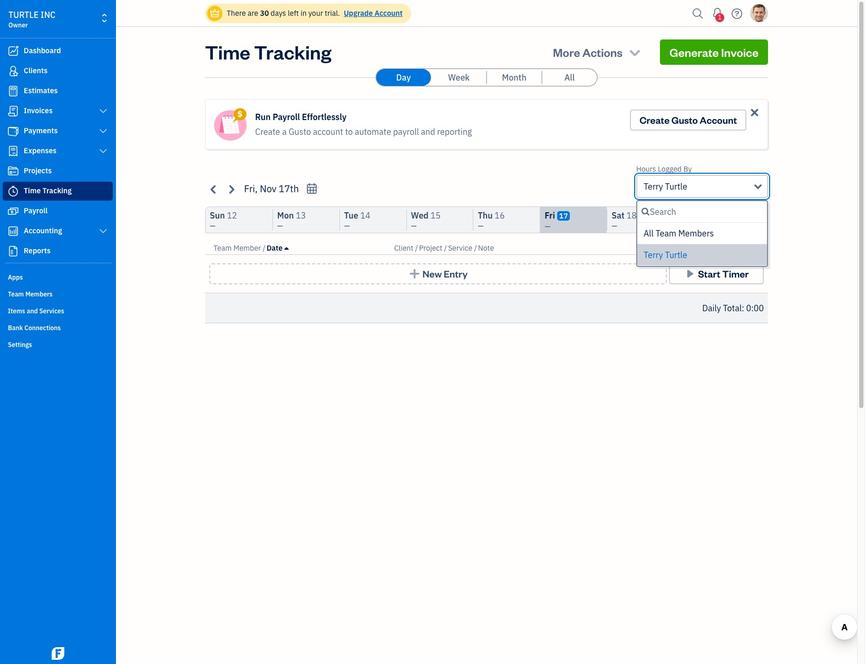 Task type: vqa. For each thing, say whether or not it's contained in the screenshot.


Task type: locate. For each thing, give the bounding box(es) containing it.
start timer button
[[669, 264, 764, 285]]

main element
[[0, 0, 142, 665]]

1 / from the left
[[263, 244, 266, 253]]

1 vertical spatial team
[[214, 244, 232, 253]]

1 vertical spatial :
[[742, 303, 744, 314]]

items and services
[[8, 307, 64, 315]]

time / status
[[716, 244, 760, 253]]

1 vertical spatial create
[[255, 127, 280, 137]]

gusto up by
[[672, 114, 698, 126]]

chevrondown image
[[628, 45, 642, 60]]

payroll inside the main element
[[24, 206, 48, 216]]

chevron large down image up the expenses link
[[98, 127, 108, 136]]

report image
[[7, 246, 20, 257]]

member
[[233, 244, 261, 253]]

total : 0:00
[[718, 215, 759, 225]]

time left "status"
[[716, 244, 733, 253]]

1 vertical spatial gusto
[[289, 127, 311, 137]]

chevron large down image inside accounting link
[[98, 227, 108, 236]]

— inside "thu 16 —"
[[478, 221, 484, 231]]

turtle
[[665, 181, 688, 192], [665, 250, 688, 261]]

0 horizontal spatial tracking
[[42, 186, 72, 196]]

account
[[313, 127, 343, 137]]

projects link
[[3, 162, 113, 181]]

/ right client
[[415, 244, 418, 253]]

payroll
[[273, 112, 300, 122], [24, 206, 48, 216]]

tracking down projects link
[[42, 186, 72, 196]]

turtle
[[8, 9, 39, 20]]

dashboard
[[24, 46, 61, 55]]

in
[[301, 8, 307, 18]]

— inside tue 14 —
[[344, 221, 350, 231]]

2 / from the left
[[415, 244, 418, 253]]

status
[[739, 244, 760, 253]]

total up time link
[[718, 215, 737, 225]]

and inside "link"
[[27, 307, 38, 315]]

2 vertical spatial team
[[8, 291, 24, 298]]

team down apps
[[8, 291, 24, 298]]

0 vertical spatial payroll
[[273, 112, 300, 122]]

sun
[[210, 210, 225, 221]]

chevron large down image
[[98, 107, 108, 115], [98, 127, 108, 136], [98, 147, 108, 156], [98, 227, 108, 236]]

time tracking down 30
[[205, 40, 331, 64]]

new
[[423, 268, 442, 280]]

owner
[[8, 21, 28, 29]]

and
[[421, 127, 435, 137], [27, 307, 38, 315]]

payroll up accounting
[[24, 206, 48, 216]]

account right upgrade
[[375, 8, 403, 18]]

2 turtle from the top
[[665, 250, 688, 261]]

wed
[[411, 210, 429, 221]]

0 horizontal spatial payroll
[[24, 206, 48, 216]]

and right items
[[27, 307, 38, 315]]

— down "tue"
[[344, 221, 350, 231]]

chevron large down image for payments
[[98, 127, 108, 136]]

gusto
[[672, 114, 698, 126], [289, 127, 311, 137]]

team inside the main element
[[8, 291, 24, 298]]

0 horizontal spatial and
[[27, 307, 38, 315]]

chevron large down image up payments link
[[98, 107, 108, 115]]

1 horizontal spatial team
[[214, 244, 232, 253]]

turtle down logged
[[665, 181, 688, 192]]

1 horizontal spatial :
[[742, 303, 744, 314]]

there are 30 days left in your trial. upgrade account
[[227, 8, 403, 18]]

bank
[[8, 324, 23, 332]]

0 vertical spatial turtle
[[665, 181, 688, 192]]

go to help image
[[729, 6, 746, 21]]

month
[[502, 72, 527, 83]]

1 terry turtle from the top
[[644, 181, 688, 192]]

/
[[263, 244, 266, 253], [415, 244, 418, 253], [444, 244, 447, 253], [474, 244, 477, 253], [735, 244, 738, 253]]

time tracking down projects link
[[24, 186, 72, 196]]

status link
[[739, 244, 760, 253]]

— inside sat 18 —
[[612, 221, 618, 231]]

2 horizontal spatial time
[[716, 244, 733, 253]]

list box
[[638, 223, 767, 266]]

0 vertical spatial and
[[421, 127, 435, 137]]

search image
[[690, 6, 707, 21]]

tue 14 —
[[344, 210, 371, 231]]

previous day image
[[208, 183, 220, 195]]

1 horizontal spatial time
[[205, 40, 250, 64]]

money image
[[7, 206, 20, 217]]

all link
[[542, 69, 597, 86]]

members
[[679, 228, 714, 239], [25, 291, 53, 298]]

terry turtle down hours logged by on the top
[[644, 181, 688, 192]]

0 horizontal spatial members
[[25, 291, 53, 298]]

are
[[248, 8, 258, 18]]

— down sun
[[210, 221, 216, 231]]

0 vertical spatial gusto
[[672, 114, 698, 126]]

— for tue
[[344, 221, 350, 231]]

— down thu
[[478, 221, 484, 231]]

payments link
[[3, 122, 113, 141]]

all
[[565, 72, 575, 83], [644, 228, 654, 239]]

team
[[656, 228, 677, 239], [214, 244, 232, 253], [8, 291, 24, 298]]

2 chevron large down image from the top
[[98, 127, 108, 136]]

team for team members
[[8, 291, 24, 298]]

0:00 down timer
[[746, 303, 764, 314]]

16
[[495, 210, 505, 221]]

0 horizontal spatial time
[[24, 186, 41, 196]]

1 horizontal spatial account
[[700, 114, 737, 126]]

invoices
[[24, 106, 53, 115]]

chevron large down image inside the expenses link
[[98, 147, 108, 156]]

1 horizontal spatial gusto
[[672, 114, 698, 126]]

2 horizontal spatial team
[[656, 228, 677, 239]]

terry
[[644, 181, 663, 192], [644, 250, 663, 261]]

time down there
[[205, 40, 250, 64]]

all down more
[[565, 72, 575, 83]]

generate
[[670, 45, 719, 60]]

team members
[[8, 291, 53, 298]]

0:00 up status link
[[742, 215, 759, 225]]

13
[[296, 210, 306, 221]]

team left member
[[214, 244, 232, 253]]

0 vertical spatial total
[[718, 215, 737, 225]]

0 horizontal spatial all
[[565, 72, 575, 83]]

members down search search field
[[679, 228, 714, 239]]

by
[[684, 165, 692, 174]]

sat 18 —
[[612, 210, 637, 231]]

0 vertical spatial time
[[205, 40, 250, 64]]

time inside the main element
[[24, 186, 41, 196]]

0 horizontal spatial :
[[737, 215, 740, 225]]

4 chevron large down image from the top
[[98, 227, 108, 236]]

0 vertical spatial time tracking
[[205, 40, 331, 64]]

1 vertical spatial terry
[[644, 250, 663, 261]]

terry down hours
[[644, 181, 663, 192]]

time right timer icon
[[24, 186, 41, 196]]

chevron large down image up projects link
[[98, 147, 108, 156]]

1 terry from the top
[[644, 181, 663, 192]]

0 horizontal spatial create
[[255, 127, 280, 137]]

— inside sun 12 —
[[210, 221, 216, 231]]

1 vertical spatial terry turtle
[[644, 250, 688, 261]]

total right daily
[[723, 303, 742, 314]]

invoices link
[[3, 102, 113, 121]]

gusto right a
[[289, 127, 311, 137]]

1 vertical spatial payroll
[[24, 206, 48, 216]]

daily total : 0:00
[[703, 303, 764, 314]]

freshbooks image
[[50, 648, 66, 661]]

/ left note
[[474, 244, 477, 253]]

fri, nov 17th
[[244, 183, 299, 195]]

more actions button
[[544, 40, 652, 65]]

1 vertical spatial account
[[700, 114, 737, 126]]

service
[[448, 244, 473, 253]]

14
[[360, 210, 371, 221]]

chevron large down image inside payments link
[[98, 127, 108, 136]]

1 horizontal spatial and
[[421, 127, 435, 137]]

terry turtle down all team members
[[644, 250, 688, 261]]

1 vertical spatial and
[[27, 307, 38, 315]]

time tracking inside the main element
[[24, 186, 72, 196]]

hours logged by
[[637, 165, 692, 174]]

0 horizontal spatial gusto
[[289, 127, 311, 137]]

tracking down the left
[[254, 40, 331, 64]]

— down mon
[[277, 221, 283, 231]]

team down search search field
[[656, 228, 677, 239]]

all right sat 18 — on the top right of page
[[644, 228, 654, 239]]

— inside mon 13 —
[[277, 221, 283, 231]]

chevron large down image for invoices
[[98, 107, 108, 115]]

0 vertical spatial terry turtle
[[644, 181, 688, 192]]

1 horizontal spatial tracking
[[254, 40, 331, 64]]

crown image
[[209, 8, 220, 19]]

1 horizontal spatial payroll
[[273, 112, 300, 122]]

0 vertical spatial members
[[679, 228, 714, 239]]

create inside button
[[640, 114, 670, 126]]

estimate image
[[7, 86, 20, 97]]

sat
[[612, 210, 625, 221]]

turtle inside list box
[[665, 250, 688, 261]]

— inside fri 17 —
[[545, 222, 551, 232]]

1 horizontal spatial all
[[644, 228, 654, 239]]

1 turtle from the top
[[665, 181, 688, 192]]

0 horizontal spatial time tracking
[[24, 186, 72, 196]]

: up time / status
[[737, 215, 740, 225]]

bank connections link
[[3, 320, 113, 336]]

turtle down all team members
[[665, 250, 688, 261]]

0 vertical spatial account
[[375, 8, 403, 18]]

— for thu
[[478, 221, 484, 231]]

expense image
[[7, 146, 20, 157]]

account
[[375, 8, 403, 18], [700, 114, 737, 126]]

/ left status link
[[735, 244, 738, 253]]

30
[[260, 8, 269, 18]]

reports
[[24, 246, 51, 256]]

timer image
[[7, 186, 20, 197]]

choose a date image
[[306, 183, 318, 195]]

/ left date
[[263, 244, 266, 253]]

day
[[396, 72, 411, 83]]

1 vertical spatial time tracking
[[24, 186, 72, 196]]

2 vertical spatial time
[[716, 244, 733, 253]]

0 vertical spatial create
[[640, 114, 670, 126]]

connections
[[24, 324, 61, 332]]

create down run
[[255, 127, 280, 137]]

3 chevron large down image from the top
[[98, 147, 108, 156]]

play image
[[684, 269, 696, 279]]

1 horizontal spatial members
[[679, 228, 714, 239]]

date
[[267, 244, 283, 253]]

generate invoice button
[[660, 40, 768, 65]]

1 vertical spatial 0:00
[[746, 303, 764, 314]]

0 vertical spatial terry
[[644, 181, 663, 192]]

0 vertical spatial tracking
[[254, 40, 331, 64]]

chart image
[[7, 226, 20, 237]]

and right payroll
[[421, 127, 435, 137]]

— down 'fri'
[[545, 222, 551, 232]]

run payroll effortlessly create a gusto account to automate payroll and reporting
[[255, 112, 472, 137]]

left
[[288, 8, 299, 18]]

create gusto account button
[[630, 110, 747, 131]]

week link
[[432, 69, 486, 86]]

1 vertical spatial time
[[24, 186, 41, 196]]

turtle inside dropdown button
[[665, 181, 688, 192]]

1 vertical spatial members
[[25, 291, 53, 298]]

— inside wed 15 —
[[411, 221, 417, 231]]

chevron large down image down payroll link
[[98, 227, 108, 236]]

:
[[737, 215, 740, 225], [742, 303, 744, 314]]

payroll up a
[[273, 112, 300, 122]]

1 vertical spatial turtle
[[665, 250, 688, 261]]

invoice
[[721, 45, 759, 60]]

terry down all team members
[[644, 250, 663, 261]]

0 vertical spatial all
[[565, 72, 575, 83]]

/ left service
[[444, 244, 447, 253]]

new entry
[[423, 268, 468, 280]]

0 horizontal spatial team
[[8, 291, 24, 298]]

inc
[[41, 9, 55, 20]]

client / project / service / note
[[394, 244, 494, 253]]

dashboard link
[[3, 42, 113, 61]]

1 vertical spatial tracking
[[42, 186, 72, 196]]

— for mon
[[277, 221, 283, 231]]

— down the wed
[[411, 221, 417, 231]]

time link
[[716, 244, 735, 253]]

1 vertical spatial all
[[644, 228, 654, 239]]

create
[[640, 114, 670, 126], [255, 127, 280, 137]]

time
[[205, 40, 250, 64], [24, 186, 41, 196], [716, 244, 733, 253]]

2 terry from the top
[[644, 250, 663, 261]]

: right daily
[[742, 303, 744, 314]]

all inside list box
[[644, 228, 654, 239]]

create up hours
[[640, 114, 670, 126]]

1 horizontal spatial create
[[640, 114, 670, 126]]

— down sat
[[612, 221, 618, 231]]

1 chevron large down image from the top
[[98, 107, 108, 115]]

members up items and services
[[25, 291, 53, 298]]

0 vertical spatial team
[[656, 228, 677, 239]]

account left close image on the right top of the page
[[700, 114, 737, 126]]

2 terry turtle from the top
[[644, 250, 688, 261]]



Task type: describe. For each thing, give the bounding box(es) containing it.
note link
[[478, 244, 494, 253]]

caretup image
[[284, 244, 289, 253]]

members inside list box
[[679, 228, 714, 239]]

account inside button
[[700, 114, 737, 126]]

clients
[[24, 66, 48, 75]]

chevron large down image for expenses
[[98, 147, 108, 156]]

client image
[[7, 66, 20, 76]]

nov
[[260, 183, 277, 195]]

next day image
[[225, 183, 237, 195]]

daily
[[703, 303, 721, 314]]

0 vertical spatial :
[[737, 215, 740, 225]]

service link
[[448, 244, 474, 253]]

all team members
[[644, 228, 714, 239]]

estimates
[[24, 86, 58, 95]]

gusto inside button
[[672, 114, 698, 126]]

team members link
[[3, 286, 113, 302]]

payment image
[[7, 126, 20, 137]]

accounting link
[[3, 222, 113, 241]]

month link
[[487, 69, 542, 86]]

5 / from the left
[[735, 244, 738, 253]]

week
[[448, 72, 470, 83]]

0 horizontal spatial account
[[375, 8, 403, 18]]

days
[[271, 8, 286, 18]]

generate invoice
[[670, 45, 759, 60]]

terry turtle inside list box
[[644, 250, 688, 261]]

1 button
[[709, 3, 726, 24]]

— for wed
[[411, 221, 417, 231]]

accounting
[[24, 226, 62, 236]]

trial.
[[325, 8, 340, 18]]

0 vertical spatial 0:00
[[742, 215, 759, 225]]

time tracking link
[[3, 182, 113, 201]]

project image
[[7, 166, 20, 177]]

mon
[[277, 210, 294, 221]]

logged
[[658, 165, 682, 174]]

all for all team members
[[644, 228, 654, 239]]

settings link
[[3, 337, 113, 353]]

expenses link
[[3, 142, 113, 161]]

fri,
[[244, 183, 258, 195]]

terry turtle inside dropdown button
[[644, 181, 688, 192]]

plus image
[[409, 269, 421, 279]]

project link
[[419, 244, 444, 253]]

payroll link
[[3, 202, 113, 221]]

start timer
[[698, 268, 749, 280]]

payroll inside run payroll effortlessly create a gusto account to automate payroll and reporting
[[273, 112, 300, 122]]

1
[[718, 13, 722, 21]]

settings
[[8, 341, 32, 349]]

reporting
[[437, 127, 472, 137]]

4 / from the left
[[474, 244, 477, 253]]

mon 13 —
[[277, 210, 306, 231]]

fri
[[545, 210, 555, 221]]

terry inside dropdown button
[[644, 181, 663, 192]]

1 vertical spatial total
[[723, 303, 742, 314]]

timer
[[723, 268, 749, 280]]

gusto inside run payroll effortlessly create a gusto account to automate payroll and reporting
[[289, 127, 311, 137]]

dashboard image
[[7, 46, 20, 56]]

note
[[478, 244, 494, 253]]

close image
[[749, 107, 761, 119]]

create inside run payroll effortlessly create a gusto account to automate payroll and reporting
[[255, 127, 280, 137]]

tracking inside the main element
[[42, 186, 72, 196]]

3 / from the left
[[444, 244, 447, 253]]

expenses
[[24, 146, 57, 156]]

and inside run payroll effortlessly create a gusto account to automate payroll and reporting
[[421, 127, 435, 137]]

Search search field
[[638, 206, 767, 218]]

upgrade
[[344, 8, 373, 18]]

team inside list box
[[656, 228, 677, 239]]

new entry button
[[209, 264, 667, 285]]

bank connections
[[8, 324, 61, 332]]

effortlessly
[[302, 112, 347, 122]]

thu 16 —
[[478, 210, 505, 231]]

— for sun
[[210, 221, 216, 231]]

members inside the main element
[[25, 291, 53, 298]]

date link
[[267, 244, 289, 253]]

there
[[227, 8, 246, 18]]

services
[[39, 307, 64, 315]]

18
[[627, 210, 637, 221]]

upgrade account link
[[342, 8, 403, 18]]

list box containing all team members
[[638, 223, 767, 266]]

team for team member /
[[214, 244, 232, 253]]

fri 17 —
[[545, 210, 568, 232]]

chevron large down image for accounting
[[98, 227, 108, 236]]

client
[[394, 244, 414, 253]]

payroll
[[393, 127, 419, 137]]

— for fri
[[545, 222, 551, 232]]

project
[[419, 244, 443, 253]]

projects
[[24, 166, 52, 176]]

thu
[[478, 210, 493, 221]]

wed 15 —
[[411, 210, 441, 231]]

payments
[[24, 126, 58, 136]]

create gusto account
[[640, 114, 737, 126]]

to
[[345, 127, 353, 137]]

terry turtle button
[[637, 175, 768, 198]]

automate
[[355, 127, 391, 137]]

1 horizontal spatial time tracking
[[205, 40, 331, 64]]

apps
[[8, 274, 23, 282]]

items and services link
[[3, 303, 113, 319]]

start
[[698, 268, 721, 280]]

invoice image
[[7, 106, 20, 117]]

more actions
[[553, 45, 623, 60]]

hours
[[637, 165, 656, 174]]

actions
[[583, 45, 623, 60]]

all for all
[[565, 72, 575, 83]]

tue
[[344, 210, 358, 221]]

15
[[431, 210, 441, 221]]

entry
[[444, 268, 468, 280]]

run
[[255, 112, 271, 122]]

your
[[308, 8, 323, 18]]

— for sat
[[612, 221, 618, 231]]



